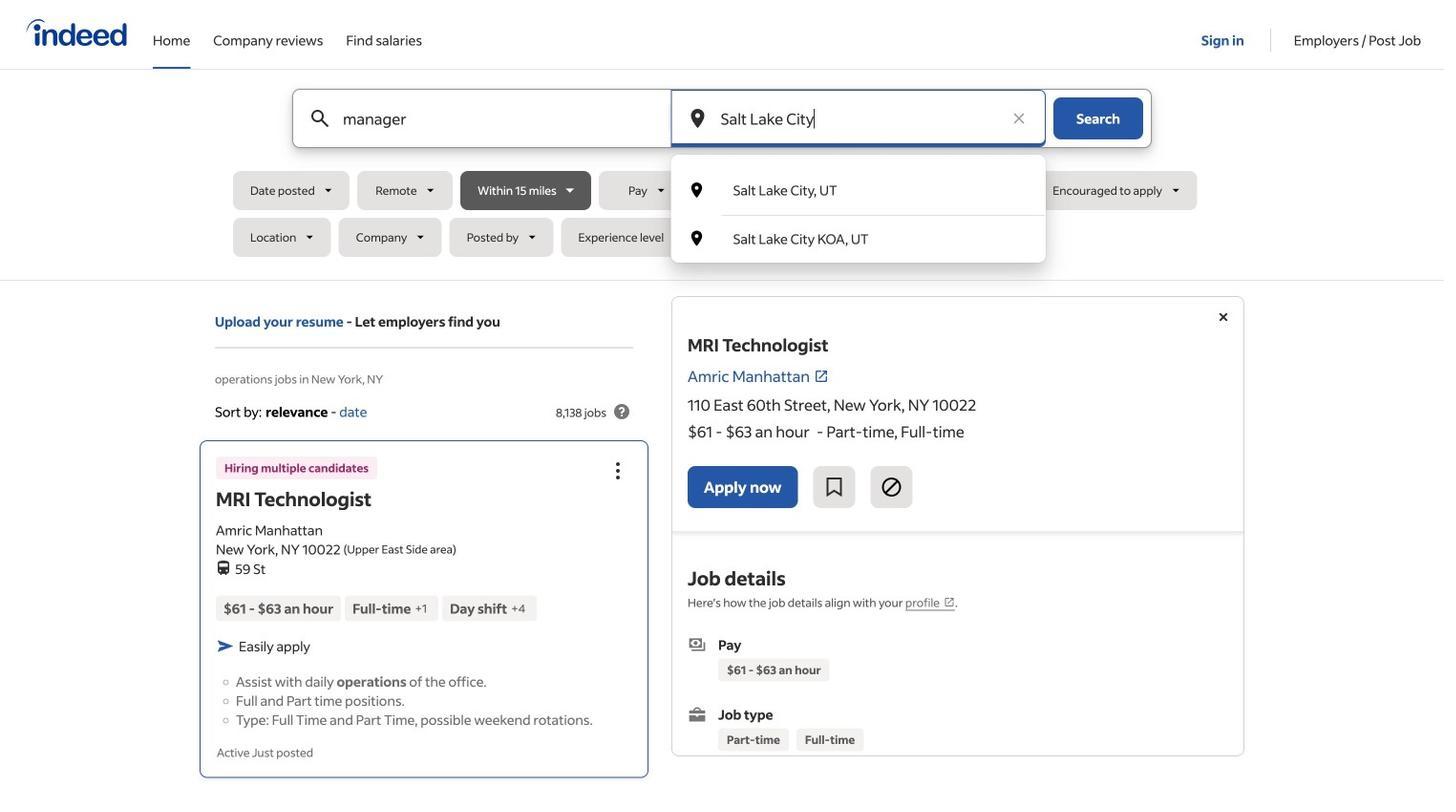 Task type: locate. For each thing, give the bounding box(es) containing it.
None search field
[[233, 89, 1212, 265]]

Edit location text field
[[717, 90, 1000, 147]]

job actions for mri technologist is collapsed image
[[607, 459, 630, 482]]



Task type: vqa. For each thing, say whether or not it's contained in the screenshot.
Company logo
no



Task type: describe. For each thing, give the bounding box(es) containing it.
transit information image
[[216, 557, 231, 575]]

clear location input image
[[1010, 109, 1029, 128]]

help icon image
[[611, 400, 634, 423]]

job preferences (opens in a new window) image
[[944, 597, 956, 608]]

search: Job title, keywords, or company text field
[[339, 90, 638, 147]]

amric manhattan (opens in a new tab) image
[[814, 369, 829, 384]]

save this job image
[[823, 476, 846, 499]]

close job details image
[[1213, 306, 1236, 329]]

not interested image
[[880, 476, 903, 499]]

search suggestions list box
[[671, 166, 1046, 263]]



